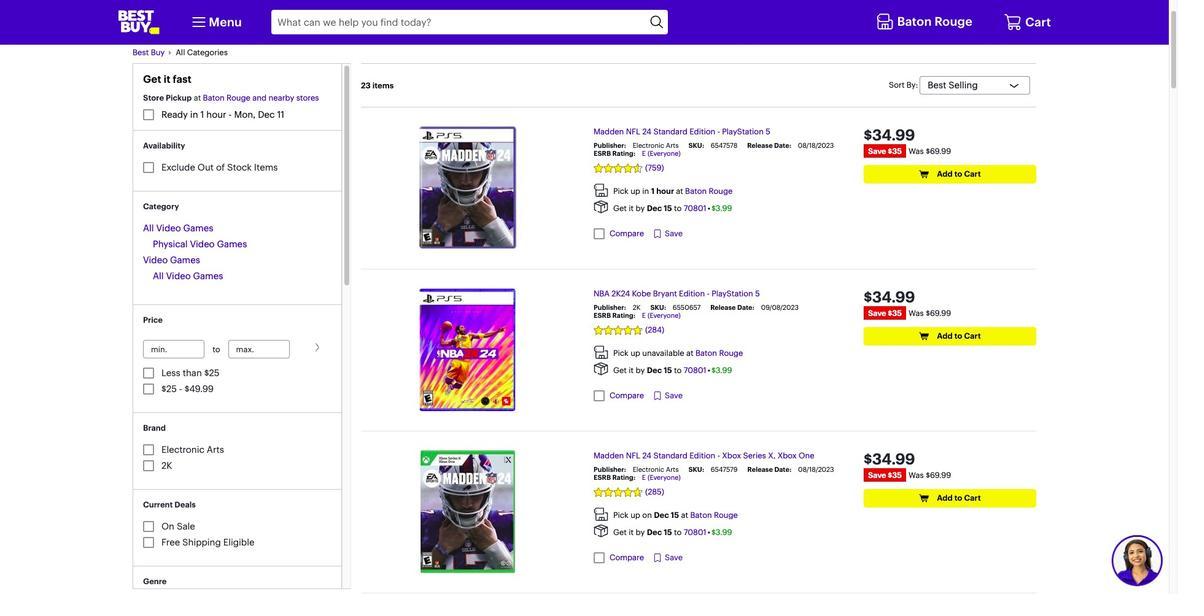 Task type: vqa. For each thing, say whether or not it's contained in the screenshot.
13- within 'Advent Calendar: 13-Day Spooky Countdown'
no



Task type: describe. For each thing, give the bounding box(es) containing it.
cart for madden nfl 24 standard edition - xbox series x, xbox one
[[964, 493, 981, 503]]

rating for (759)
[[612, 149, 633, 158]]

at right unavailable
[[686, 348, 693, 358]]

all video games physical video games video games all video games
[[143, 222, 247, 281]]

esrb rating : for nba 2k24 kobe bryant edition - playstation 5
[[594, 311, 635, 320]]

pick up on dec 15 at baton rouge
[[613, 510, 738, 520]]

gift ideas yes, best buy sells that
[[118, 3, 581, 22]]

15 for pick up unavailable at
[[664, 365, 672, 375]]

rating for (285)
[[612, 474, 633, 482]]

st.
[[260, 12, 270, 22]]

dec right on
[[654, 510, 669, 520]]

nba 2k24 kobe bryant edition - playstation 5 link
[[594, 289, 760, 298]]

sort
[[889, 80, 905, 90]]

than
[[183, 367, 202, 379]]

items
[[372, 81, 394, 90]]

Ready in 1 hour - Mon, Dec 11 checkbox
[[143, 109, 154, 120]]

donate
[[222, 12, 248, 22]]

$35 for madden nfl 24 standard edition - xbox series x, xbox one
[[888, 470, 902, 480]]

(759)
[[645, 163, 664, 172]]

compare checkbox for pick up in
[[594, 228, 605, 239]]

e (everyone) link for (284)
[[642, 311, 681, 320]]

e (everyone) for (285)
[[642, 474, 681, 482]]

save button for pick up in
[[653, 228, 683, 240]]

pick for pick up on dec 15 at baton rouge
[[613, 510, 628, 520]]

electronic arts for madden nfl 24 standard edition - xbox series x, xbox one
[[633, 465, 679, 474]]

6550657
[[673, 303, 701, 312]]

physical
[[153, 238, 188, 250]]

get it fast
[[143, 73, 191, 85]]

publisher: for nba 2k24 kobe bryant edition - playstation 5
[[594, 303, 626, 312]]

deals for holiday deals
[[148, 3, 168, 13]]

dec left 11
[[258, 109, 275, 120]]

1 vertical spatial 1
[[651, 186, 655, 196]]

sku: for (285)
[[688, 465, 704, 474]]

shipping
[[182, 537, 221, 548]]

holiday deals
[[118, 3, 168, 13]]

23 items
[[361, 81, 394, 90]]

electronic for madden nfl 24 standard edition - playstation 5
[[633, 141, 664, 150]]

deals for top deals
[[256, 3, 276, 13]]

buy for best buy business
[[400, 12, 414, 22]]

23
[[361, 81, 371, 90]]

15 for pick up in
[[664, 203, 672, 213]]

1 horizontal spatial $25
[[204, 367, 220, 379]]

all categories
[[176, 47, 228, 57]]

nfl for (285)
[[626, 451, 640, 461]]

get it by dec 15 to 70801 • $3.99 for pick up in
[[613, 203, 732, 213]]

add to cart button for madden nfl 24 standard edition - playstation 5
[[864, 165, 1036, 184]]

esrb for nba 2k24 kobe bryant edition - playstation 5
[[594, 311, 611, 320]]

- for madden nfl 24 standard edition - playstation 5
[[717, 127, 720, 136]]

by for pick up in
[[636, 203, 645, 213]]

bestbuy.com image
[[118, 10, 160, 34]]

Electronic Arts checkbox
[[143, 445, 154, 456]]

on
[[161, 521, 174, 532]]

ideas
[[561, 3, 581, 13]]

top deals link
[[240, 3, 276, 13]]

games down physical video games link
[[170, 254, 200, 266]]

games up video games link at the top of page
[[217, 238, 247, 250]]

$25 - $49.99 link
[[161, 383, 214, 395]]

madden nfl 24 standard edition - xbox series x, xbox one
[[594, 451, 814, 461]]

$69.99 for nba 2k24 kobe bryant edition - playstation 5
[[926, 308, 951, 318]]

madden nfl 24 standard edition - playstation 5 - front_zoom image
[[419, 127, 516, 249]]

11
[[277, 109, 284, 120]]

e (everyone) for (759)
[[642, 149, 681, 158]]

1 horizontal spatial in
[[642, 186, 649, 196]]

yes, best buy sells that link
[[118, 12, 205, 22]]

add to cart for madden nfl 24 standard edition - playstation 5
[[937, 169, 981, 179]]

madden nfl 24 standard edition - playstation 5
[[594, 127, 770, 136]]

on
[[642, 510, 652, 520]]

add for madden nfl 24 standard edition - playstation 5
[[937, 169, 953, 179]]

best inside gift ideas yes, best buy sells that
[[135, 12, 151, 22]]

exclude out of stock items
[[161, 161, 278, 173]]

donate to st. jude link
[[222, 12, 290, 22]]

menu button
[[189, 12, 242, 32]]

electronic arts link
[[161, 444, 224, 456]]

best buy outlet
[[307, 12, 364, 22]]

(everyone) for (285)
[[648, 474, 681, 482]]

e (everyone) link for (759)
[[642, 149, 681, 158]]

70801 for pick up on
[[684, 527, 706, 537]]

0 horizontal spatial $25
[[161, 383, 177, 395]]

add to cart button for nba 2k24 kobe bryant edition - playstation 5
[[864, 327, 1036, 346]]

edition for (284)
[[679, 289, 705, 298]]

70801 button for pick up unavailable at
[[684, 365, 706, 375]]

$3.99 for pick up unavailable at
[[711, 365, 732, 375]]

0 vertical spatial hour
[[206, 109, 226, 120]]

$69.99 for madden nfl 24 standard edition - xbox series x, xbox one
[[926, 470, 951, 480]]

video down video games link at the top of page
[[166, 270, 191, 281]]

e (everyone) link for (285)
[[642, 474, 681, 482]]

1 xbox from the left
[[722, 451, 741, 461]]

at down '(759)' link
[[676, 186, 683, 196]]

$34.99 for nba 2k24 kobe bryant edition - playstation 5
[[864, 288, 915, 306]]

current
[[143, 500, 173, 510]]

1 horizontal spatial 2k
[[633, 303, 641, 312]]

sale
[[177, 521, 195, 532]]

0 vertical spatial in
[[190, 109, 198, 120]]

15 right on
[[671, 510, 679, 520]]

70801 for pick up unavailable at
[[684, 365, 706, 375]]

$49.99
[[185, 383, 214, 395]]

5 for nba 2k24 kobe bryant edition - playstation 5
[[755, 289, 760, 298]]

standard for (285)
[[653, 451, 687, 461]]

stores
[[296, 93, 319, 103]]

free
[[161, 537, 180, 548]]

2 vertical spatial all
[[153, 270, 164, 281]]

$3.99 for pick up in
[[711, 203, 732, 213]]

compare for pick up on
[[610, 552, 644, 562]]

get for madden nfl 24 standard edition - playstation 5
[[613, 203, 627, 213]]

one
[[799, 451, 814, 461]]

video up video games link at the top of page
[[190, 238, 215, 250]]

(284) link
[[594, 325, 844, 335]]

video down physical
[[143, 254, 168, 266]]

credit cards
[[481, 3, 528, 13]]

rouge inside dropdown button
[[934, 13, 972, 29]]

my best buy memberships
[[366, 3, 464, 13]]

sku: for (759)
[[688, 141, 704, 150]]

1 vertical spatial electronic arts
[[161, 444, 224, 456]]

day
[[335, 3, 349, 13]]

category
[[143, 201, 179, 211]]

buy for best buy outlet
[[325, 12, 339, 22]]

video up physical
[[156, 222, 181, 234]]

yes,
[[118, 12, 133, 22]]

price
[[143, 315, 163, 324]]

best buy
[[133, 47, 165, 57]]

gift for ideas
[[545, 3, 559, 13]]

$35 for nba 2k24 kobe bryant edition - playstation 5
[[888, 308, 902, 318]]

(285) link
[[594, 487, 844, 497]]

baton inside dropdown button
[[897, 13, 932, 29]]

was for nba 2k24 kobe bryant edition - playstation 5
[[908, 308, 924, 318]]

baton rouge
[[897, 13, 972, 29]]

brand
[[143, 423, 166, 433]]

- left $49.99
[[179, 383, 182, 395]]

1 vertical spatial baton rouge button
[[695, 348, 743, 358]]

2k24
[[612, 289, 630, 298]]

1 vertical spatial of
[[216, 161, 225, 173]]

release for nba 2k24 kobe bryant edition - playstation 5
[[710, 303, 736, 312]]

e (everyone) for (284)
[[642, 311, 681, 320]]

baton rouge button
[[876, 11, 975, 34]]

buy inside gift ideas yes, best buy sells that
[[153, 12, 167, 22]]

best buy business
[[382, 12, 448, 22]]

less
[[161, 367, 180, 379]]

5 for madden nfl 24 standard edition - playstation 5
[[766, 127, 770, 136]]

by for pick up on
[[636, 527, 645, 537]]

(284)
[[645, 325, 664, 334]]

arts for madden nfl 24 standard edition - playstation 5
[[666, 141, 679, 150]]

dec for madden nfl 24 standard edition - xbox series x, xbox one
[[647, 527, 662, 537]]

esrb rating : for madden nfl 24 standard edition - xbox series x, xbox one
[[594, 474, 635, 482]]

gift for cards
[[185, 3, 199, 13]]

1 vertical spatial arts
[[207, 444, 224, 456]]

mon,
[[234, 109, 256, 120]]

get it by dec 15 to 70801 • $3.99 for pick up unavailable at
[[613, 365, 732, 375]]

ready
[[161, 109, 188, 120]]

cart for nba 2k24 kobe bryant edition - playstation 5
[[964, 331, 981, 341]]

esrb for madden nfl 24 standard edition - xbox series x, xbox one
[[594, 474, 611, 482]]

store pickup at baton rouge and nearby stores
[[143, 93, 319, 103]]

video games link
[[143, 254, 223, 266]]

0 vertical spatial all video games link
[[143, 222, 247, 234]]

eligible
[[223, 537, 254, 548]]

get it by dec 15 to 70801 • $3.99 for pick up on
[[613, 527, 732, 537]]

Type to search. Navigate forward to hear suggestions text field
[[271, 10, 647, 34]]

top deals
[[240, 3, 276, 13]]

ready in 1 hour - mon, dec 11
[[161, 109, 284, 120]]

x,
[[768, 451, 776, 461]]

donate to st. jude
[[222, 12, 290, 22]]

up for in
[[631, 186, 640, 196]]

memberships
[[414, 3, 464, 13]]

0 horizontal spatial 2k
[[161, 460, 172, 472]]

stock
[[227, 161, 252, 173]]

Maximum Price text field
[[228, 340, 290, 359]]

cart icon image
[[1004, 13, 1022, 31]]

all for all categories
[[176, 47, 185, 57]]

70801 button for pick up on
[[684, 527, 706, 537]]

nba 2k24 kobe bryant edition - playstation 5 - front_zoom image
[[419, 289, 516, 411]]

6547579
[[711, 465, 738, 474]]

out
[[198, 161, 214, 173]]

baton rouge and nearby stores button
[[203, 93, 319, 103]]

nearby
[[269, 93, 294, 103]]

deal of the day
[[293, 3, 349, 13]]

that
[[188, 12, 205, 22]]

sku: for (284)
[[650, 303, 666, 312]]

jude
[[272, 12, 290, 22]]



Task type: locate. For each thing, give the bounding box(es) containing it.
playstation
[[722, 127, 764, 136], [712, 289, 753, 298]]

cards for gift cards
[[201, 3, 223, 13]]

baton rouge button
[[685, 186, 733, 196], [695, 348, 743, 358], [690, 510, 738, 520]]

24 for (285)
[[642, 451, 651, 461]]

1 vertical spatial $69.99
[[926, 308, 951, 318]]

0 vertical spatial 24
[[642, 127, 651, 136]]

1 vertical spatial $3.99
[[711, 365, 732, 375]]

1 $35 from the top
[[888, 146, 902, 156]]

save $35 for nba 2k24 kobe bryant edition - playstation 5
[[868, 308, 902, 318]]

gift
[[185, 3, 199, 13], [545, 3, 559, 13]]

Exclude Out of Stock Items checkbox
[[143, 162, 154, 173]]

3 save button from the top
[[653, 552, 683, 564]]

electronic for madden nfl 24 standard edition - xbox series x, xbox one
[[633, 465, 664, 474]]

15 down pick up in 1 hour at baton rouge
[[664, 203, 672, 213]]

1 save button from the top
[[653, 228, 683, 240]]

compare for pick up in
[[610, 228, 644, 238]]

1 vertical spatial playstation
[[712, 289, 753, 298]]

1 add from the top
[[937, 169, 953, 179]]

gift cards link
[[185, 3, 223, 13]]

1 vertical spatial esrb rating :
[[594, 311, 635, 320]]

madden nfl 24 standard edition - playstation 5 link
[[594, 127, 770, 136]]

0 vertical spatial electronic
[[633, 141, 664, 150]]

electronic arts up (285)
[[633, 465, 679, 474]]

$35 for madden nfl 24 standard edition - playstation 5
[[888, 146, 902, 156]]

1 vertical spatial add to cart
[[937, 331, 981, 341]]

$3.99 down '(759)' link
[[711, 203, 732, 213]]

arts
[[666, 141, 679, 150], [207, 444, 224, 456], [666, 465, 679, 474]]

2 $34.99 from the top
[[864, 288, 915, 306]]

1 was $69.99 from the top
[[908, 146, 951, 156]]

1 vertical spatial release
[[710, 303, 736, 312]]

3 rating from the top
[[612, 474, 633, 482]]

2 70801 button from the top
[[684, 365, 706, 375]]

1 add to cart from the top
[[937, 169, 981, 179]]

dec
[[258, 109, 275, 120], [647, 203, 662, 213], [647, 365, 662, 375], [654, 510, 669, 520], [647, 527, 662, 537]]

0 vertical spatial of
[[312, 3, 319, 13]]

2 vertical spatial e (everyone) link
[[642, 474, 681, 482]]

On Sale checkbox
[[143, 521, 154, 532]]

Compare checkbox
[[594, 552, 605, 563]]

0 vertical spatial $34.99
[[864, 126, 915, 144]]

0 vertical spatial nfl
[[626, 127, 640, 136]]

series
[[743, 451, 766, 461]]

by for pick up unavailable at
[[636, 365, 645, 375]]

70801 button
[[684, 203, 706, 213], [684, 365, 706, 375], [684, 527, 706, 537]]

add for nba 2k24 kobe bryant edition - playstation 5
[[937, 331, 953, 341]]

1 $69.99 from the top
[[926, 146, 951, 156]]

3 e (everyone) from the top
[[642, 474, 681, 482]]

apply price range image
[[313, 343, 322, 353]]

0 horizontal spatial 1
[[200, 109, 204, 120]]

add
[[937, 169, 953, 179], [937, 331, 953, 341], [937, 493, 953, 503]]

0 vertical spatial (everyone)
[[648, 149, 681, 158]]

less than $25 link
[[161, 367, 220, 379]]

playstation up 6547578
[[722, 127, 764, 136]]

0 vertical spatial 08/18/2023
[[798, 141, 834, 150]]

e (everyone) up (285)
[[642, 474, 681, 482]]

3 $35 from the top
[[888, 470, 902, 480]]

2 by from the top
[[636, 365, 645, 375]]

: for (285)
[[633, 474, 635, 482]]

3 was $69.99 from the top
[[908, 470, 951, 480]]

$25 - $49.99
[[161, 383, 214, 395]]

2K checkbox
[[143, 461, 154, 472]]

• for pick up on
[[708, 527, 710, 537]]

advertisement region
[[287, 22, 882, 43]]

1 add to cart button from the top
[[864, 165, 1036, 184]]

baton rouge button down '(759)' link
[[685, 186, 733, 196]]

hour down (759)
[[656, 186, 674, 196]]

e (everyone) up (284)
[[642, 311, 681, 320]]

fast
[[173, 73, 191, 85]]

and
[[252, 93, 267, 103]]

0 vertical spatial 1
[[200, 109, 204, 120]]

(everyone) for (284)
[[648, 311, 681, 320]]

0 vertical spatial get it by dec 15 to 70801 • $3.99
[[613, 203, 732, 213]]

0 vertical spatial compare
[[610, 228, 644, 238]]

24 up (285)
[[642, 451, 651, 461]]

2 madden from the top
[[594, 451, 624, 461]]

baton rouge button for xbox
[[690, 510, 738, 520]]

1 nfl from the top
[[626, 127, 640, 136]]

pick for pick up in 1 hour at baton rouge
[[613, 186, 628, 196]]

1 vertical spatial nfl
[[626, 451, 640, 461]]

madden for madden nfl 24 standard edition - xbox series x, xbox one
[[594, 451, 624, 461]]

2 esrb rating : from the top
[[594, 311, 635, 320]]

categories
[[187, 47, 228, 57]]

availability
[[143, 140, 185, 150]]

0 vertical spatial esrb rating :
[[594, 149, 635, 158]]

1 e from the top
[[642, 149, 646, 158]]

- up 6547578
[[717, 127, 720, 136]]

it down pick up on dec 15 at baton rouge
[[629, 527, 634, 537]]

by down unavailable
[[636, 365, 645, 375]]

nba 2k24 kobe bryant edition - playstation 5
[[594, 289, 760, 298]]

games up physical video games link
[[183, 222, 213, 234]]

3 • from the top
[[708, 527, 710, 537]]

Minimum Price text field
[[143, 340, 205, 359]]

0 vertical spatial $35
[[888, 146, 902, 156]]

1 pick from the top
[[613, 186, 628, 196]]

2 standard from the top
[[653, 451, 687, 461]]

baton rouge button for playstation
[[685, 186, 733, 196]]

1 vertical spatial 70801
[[684, 365, 706, 375]]

cart for madden nfl 24 standard edition - playstation 5
[[964, 169, 981, 179]]

$3.99 down (284) link
[[711, 365, 732, 375]]

dec for nba 2k24 kobe bryant edition - playstation 5
[[647, 365, 662, 375]]

deal of the day link
[[293, 3, 349, 13]]

6547578
[[711, 141, 737, 150]]

$25
[[204, 367, 220, 379], [161, 383, 177, 395]]

2 get it by dec 15 to 70801 • $3.99 from the top
[[613, 365, 732, 375]]

e (everyone) link
[[642, 149, 681, 158], [642, 311, 681, 320], [642, 474, 681, 482]]

baton
[[897, 13, 932, 29], [203, 93, 225, 103], [685, 186, 707, 196], [695, 348, 717, 358], [690, 510, 712, 520]]

1 vertical spatial edition
[[679, 289, 705, 298]]

$25 right than
[[204, 367, 220, 379]]

rating for (284)
[[612, 311, 633, 320]]

2 vertical spatial rating
[[612, 474, 633, 482]]

publisher: for madden nfl 24 standard edition - playstation 5
[[594, 141, 626, 150]]

compare down unavailable
[[610, 390, 644, 400]]

1 vertical spatial add
[[937, 331, 953, 341]]

3 was from the top
[[908, 470, 924, 480]]

1 publisher: from the top
[[594, 141, 626, 150]]

deal
[[293, 3, 309, 13]]

0 horizontal spatial hour
[[206, 109, 226, 120]]

esrb rating :
[[594, 149, 635, 158], [594, 311, 635, 320], [594, 474, 635, 482]]

1 compare from the top
[[610, 228, 644, 238]]

1 gift from the left
[[185, 3, 199, 13]]

2 e (everyone) from the top
[[642, 311, 681, 320]]

all down category
[[143, 222, 154, 234]]

3 publisher: from the top
[[594, 465, 626, 474]]

1 horizontal spatial 5
[[766, 127, 770, 136]]

hour
[[206, 109, 226, 120], [656, 186, 674, 196]]

3 get it by dec 15 to 70801 • $3.99 from the top
[[613, 527, 732, 537]]

1 vertical spatial rating
[[612, 311, 633, 320]]

was $69.99 for nba 2k24 kobe bryant edition - playstation 5
[[908, 308, 951, 318]]

baton rouge button down (284) link
[[695, 348, 743, 358]]

games down video games link at the top of page
[[193, 270, 223, 281]]

electronic arts up 2k link
[[161, 444, 224, 456]]

it for madden nfl 24 standard edition - xbox series x, xbox one
[[629, 527, 634, 537]]

kobe
[[632, 289, 651, 298]]

1 vertical spatial e
[[642, 311, 646, 320]]

2 vertical spatial esrb
[[594, 474, 611, 482]]

3 up from the top
[[631, 510, 640, 520]]

0 vertical spatial arts
[[666, 141, 679, 150]]

0 vertical spatial save $35
[[868, 146, 902, 156]]

1 horizontal spatial 1
[[651, 186, 655, 196]]

to inside utility 'element'
[[250, 12, 258, 22]]

2 compare checkbox from the top
[[594, 390, 605, 401]]

sku: down 'madden nfl 24 standard edition - xbox series x, xbox one'
[[688, 465, 704, 474]]

standard for (759)
[[653, 127, 687, 136]]

it for nba 2k24 kobe bryant edition - playstation 5
[[629, 365, 634, 375]]

0 vertical spatial was
[[908, 146, 924, 156]]

1 rating from the top
[[612, 149, 633, 158]]

1 vertical spatial madden
[[594, 451, 624, 461]]

0 vertical spatial edition
[[690, 127, 715, 136]]

compare right compare option at the right bottom of the page
[[610, 552, 644, 562]]

date:
[[774, 141, 791, 150], [737, 303, 754, 312], [774, 465, 791, 474]]

0 vertical spatial add
[[937, 169, 953, 179]]

0 vertical spatial by
[[636, 203, 645, 213]]

2 vertical spatial pick
[[613, 510, 628, 520]]

at right on
[[681, 510, 688, 520]]

of inside utility 'element'
[[312, 3, 319, 13]]

3 pick from the top
[[613, 510, 628, 520]]

gift cards
[[185, 3, 223, 13]]

3 esrb from the top
[[594, 474, 611, 482]]

70801 button down pick up in 1 hour at baton rouge
[[684, 203, 706, 213]]

2 rating from the top
[[612, 311, 633, 320]]

2 e (everyone) link from the top
[[642, 311, 681, 320]]

best for best buy outlet
[[307, 12, 323, 22]]

(285)
[[645, 487, 664, 496]]

save button for pick up on
[[653, 552, 683, 564]]

all video games link down video games link at the top of page
[[153, 270, 223, 281]]

playstation up (284) link
[[712, 289, 753, 298]]

1 esrb from the top
[[594, 149, 611, 158]]

get down pick up in 1 hour at baton rouge
[[613, 203, 627, 213]]

3 add to cart from the top
[[937, 493, 981, 503]]

standard up (759)
[[653, 127, 687, 136]]

arts for madden nfl 24 standard edition - xbox series x, xbox one
[[666, 465, 679, 474]]

2 nfl from the top
[[626, 451, 640, 461]]

0 vertical spatial :
[[633, 149, 635, 158]]

add to cart for madden nfl 24 standard edition - xbox series x, xbox one
[[937, 493, 981, 503]]

up for unavailable
[[631, 348, 640, 358]]

rouge down (284) link
[[719, 348, 743, 358]]

08/18/2023
[[798, 141, 834, 150], [798, 465, 834, 474]]

madden for madden nfl 24 standard edition - playstation 5
[[594, 127, 624, 136]]

: up pick up on dec 15 at baton rouge
[[633, 474, 635, 482]]

3 e (everyone) link from the top
[[642, 474, 681, 482]]

edition up the 6547579
[[690, 451, 715, 461]]

1 (everyone) from the top
[[648, 149, 681, 158]]

1 was from the top
[[908, 146, 924, 156]]

holiday deals link
[[118, 3, 168, 13]]

: down kobe
[[633, 311, 635, 320]]

1 compare checkbox from the top
[[594, 228, 605, 239]]

2 add to cart from the top
[[937, 331, 981, 341]]

5 up '(759)' link
[[766, 127, 770, 136]]

0 vertical spatial •
[[708, 203, 710, 213]]

1 vertical spatial 70801 button
[[684, 365, 706, 375]]

my
[[366, 3, 377, 13]]

: for (284)
[[633, 311, 635, 320]]

Compare checkbox
[[594, 228, 605, 239], [594, 390, 605, 401]]

0 vertical spatial $3.99
[[711, 203, 732, 213]]

1 vertical spatial e (everyone)
[[642, 311, 681, 320]]

(everyone) for (759)
[[648, 149, 681, 158]]

2 was $69.99 from the top
[[908, 308, 951, 318]]

gift ideas link
[[545, 3, 581, 13]]

date: for madden nfl 24 standard edition - xbox series x, xbox one
[[774, 465, 791, 474]]

xbox up the 6547579
[[722, 451, 741, 461]]

2 cards from the left
[[506, 3, 528, 13]]

top
[[240, 3, 254, 13]]

of left the the
[[312, 3, 319, 13]]

3 70801 from the top
[[684, 527, 706, 537]]

2 70801 from the top
[[684, 365, 706, 375]]

0 vertical spatial 5
[[766, 127, 770, 136]]

date: for madden nfl 24 standard edition - playstation 5
[[774, 141, 791, 150]]

1 e (everyone) link from the top
[[642, 149, 681, 158]]

add to cart for nba 2k24 kobe bryant edition - playstation 5
[[937, 331, 981, 341]]

2 vertical spatial $34.99
[[864, 450, 915, 468]]

release date: for madden nfl 24 standard edition - playstation 5
[[747, 141, 791, 150]]

3 by from the top
[[636, 527, 645, 537]]

xbox right the x,
[[778, 451, 797, 461]]

2 $3.99 from the top
[[711, 365, 732, 375]]

70801 button down pick up unavailable at baton rouge at the right
[[684, 365, 706, 375]]

70801 button for pick up in
[[684, 203, 706, 213]]

24 for (759)
[[642, 127, 651, 136]]

1 up from the top
[[631, 186, 640, 196]]

deals
[[148, 3, 168, 13], [256, 3, 276, 13], [175, 500, 196, 510]]

1 vertical spatial :
[[633, 311, 635, 320]]

1 cards from the left
[[201, 3, 223, 13]]

- left mon,
[[229, 109, 232, 120]]

(everyone)
[[648, 149, 681, 158], [648, 311, 681, 320], [648, 474, 681, 482]]

2 vertical spatial $35
[[888, 470, 902, 480]]

1 vertical spatial 08/18/2023
[[798, 465, 834, 474]]

best
[[379, 3, 396, 13], [135, 12, 151, 22], [307, 12, 323, 22], [382, 12, 398, 22], [133, 47, 149, 57]]

electronic up (759)
[[633, 141, 664, 150]]

2 vertical spatial electronic
[[633, 465, 664, 474]]

physical video games link
[[153, 238, 247, 250]]

1 vertical spatial 24
[[642, 451, 651, 461]]

2 vertical spatial edition
[[690, 451, 715, 461]]

$34.99
[[864, 126, 915, 144], [864, 288, 915, 306], [864, 450, 915, 468]]

all video games link
[[143, 222, 247, 234], [153, 270, 223, 281]]

2 vertical spatial was
[[908, 470, 924, 480]]

credit
[[481, 3, 504, 13]]

0 horizontal spatial in
[[190, 109, 198, 120]]

save button down pick up in 1 hour at baton rouge
[[653, 228, 683, 240]]

bryant
[[653, 289, 677, 298]]

3 esrb rating : from the top
[[594, 474, 635, 482]]

2 e from the top
[[642, 311, 646, 320]]

e
[[642, 149, 646, 158], [642, 311, 646, 320], [642, 474, 646, 482]]

video
[[156, 222, 181, 234], [190, 238, 215, 250], [143, 254, 168, 266], [166, 270, 191, 281]]

get it by dec 15 to 70801 • $3.99 down pick up on dec 15 at baton rouge
[[613, 527, 732, 537]]

- up (284) link
[[707, 289, 710, 298]]

5
[[766, 127, 770, 136], [755, 289, 760, 298]]

business
[[416, 12, 448, 22]]

1 vertical spatial was
[[908, 308, 924, 318]]

$3.99 for pick up on
[[711, 527, 732, 537]]

electronic arts for madden nfl 24 standard edition - playstation 5
[[633, 141, 679, 150]]

on sale link
[[161, 521, 195, 532]]

unavailable
[[642, 348, 684, 358]]

get up the 'store'
[[143, 73, 161, 85]]

3 compare from the top
[[610, 552, 644, 562]]

1 vertical spatial hour
[[656, 186, 674, 196]]

add for madden nfl 24 standard edition - xbox series x, xbox one
[[937, 493, 953, 503]]

$69.99 for madden nfl 24 standard edition - playstation 5
[[926, 146, 951, 156]]

items
[[254, 161, 278, 173]]

credit cards link
[[481, 3, 528, 13]]

1 70801 button from the top
[[684, 203, 706, 213]]

all
[[176, 47, 185, 57], [143, 222, 154, 234], [153, 270, 164, 281]]

1 vertical spatial sku:
[[650, 303, 666, 312]]

1 vertical spatial was $69.99
[[908, 308, 951, 318]]

e for (285)
[[642, 474, 646, 482]]

1 $34.99 from the top
[[864, 126, 915, 144]]

1 down (759)
[[651, 186, 655, 196]]

1 e (everyone) from the top
[[642, 149, 681, 158]]

2 add to cart button from the top
[[864, 327, 1036, 346]]

70801 button down pick up on dec 15 at baton rouge
[[684, 527, 706, 537]]

date: left 09/08/2023
[[737, 303, 754, 312]]

1 horizontal spatial hour
[[656, 186, 674, 196]]

1 vertical spatial compare
[[610, 390, 644, 400]]

the
[[321, 3, 333, 13]]

1 vertical spatial $34.99
[[864, 288, 915, 306]]

• for pick up unavailable at
[[708, 365, 710, 375]]

1 save $35 from the top
[[868, 146, 902, 156]]

0 vertical spatial add to cart button
[[864, 165, 1036, 184]]

1 • from the top
[[708, 203, 710, 213]]

sku: down madden nfl 24 standard edition - playstation 5 link
[[688, 141, 704, 150]]

1 vertical spatial add to cart button
[[864, 327, 1036, 346]]

e (everyone) link up (284)
[[642, 311, 681, 320]]

rouge left cart icon
[[934, 13, 972, 29]]

edition for (759)
[[690, 127, 715, 136]]

2 vertical spatial add
[[937, 493, 953, 503]]

: down 'madden nfl 24 standard edition - playstation 5'
[[633, 149, 635, 158]]

$25 down less
[[161, 383, 177, 395]]

buy
[[398, 3, 411, 13], [153, 12, 167, 22], [325, 12, 339, 22], [400, 12, 414, 22], [151, 47, 165, 57]]

$3.99 down (285) link
[[711, 527, 732, 537]]

2 esrb from the top
[[594, 311, 611, 320]]

24 up (759)
[[642, 127, 651, 136]]

2k down kobe
[[633, 303, 641, 312]]

e up (759)
[[642, 149, 646, 158]]

compare checkbox for pick up unavailable at
[[594, 390, 605, 401]]

Free Shipping Eligible checkbox
[[143, 537, 154, 548]]

release date:
[[747, 141, 791, 150], [710, 303, 754, 312], [747, 465, 791, 474]]

2 publisher: from the top
[[594, 303, 626, 312]]

it down pick up unavailable at baton rouge at the right
[[629, 365, 634, 375]]

sells
[[169, 12, 186, 22]]

1 24 from the top
[[642, 127, 651, 136]]

it down pick up in 1 hour at baton rouge
[[629, 203, 634, 213]]

2 vertical spatial e (everyone)
[[642, 474, 681, 482]]

3 $34.99 from the top
[[864, 450, 915, 468]]

1 horizontal spatial cards
[[506, 3, 528, 13]]

of right out
[[216, 161, 225, 173]]

0 vertical spatial save button
[[653, 228, 683, 240]]

3 $3.99 from the top
[[711, 527, 732, 537]]

sort by:
[[889, 80, 918, 90]]

store
[[143, 93, 164, 103]]

release for madden nfl 24 standard edition - playstation 5
[[747, 141, 773, 150]]

3 (everyone) from the top
[[648, 474, 681, 482]]

2 pick from the top
[[613, 348, 628, 358]]

2 vertical spatial up
[[631, 510, 640, 520]]

1 vertical spatial $25
[[161, 383, 177, 395]]

best buy link
[[133, 47, 169, 57]]

cards
[[201, 3, 223, 13], [506, 3, 528, 13]]

2 save button from the top
[[653, 390, 683, 402]]

15 down pick up on dec 15 at baton rouge
[[664, 527, 672, 537]]

date: for nba 2k24 kobe bryant edition - playstation 5
[[737, 303, 754, 312]]

2 $69.99 from the top
[[926, 308, 951, 318]]

1 by from the top
[[636, 203, 645, 213]]

edition for (285)
[[690, 451, 715, 461]]

1 horizontal spatial gift
[[545, 3, 559, 13]]

3 save $35 from the top
[[868, 470, 902, 480]]

compare for pick up unavailable at
[[610, 390, 644, 400]]

get for madden nfl 24 standard edition - xbox series x, xbox one
[[613, 527, 627, 537]]

electronic up (285)
[[633, 465, 664, 474]]

cart link
[[1004, 13, 1051, 31]]

3 : from the top
[[633, 474, 635, 482]]

2 was from the top
[[908, 308, 924, 318]]

rouge down '(759)' link
[[709, 186, 733, 196]]

2 vertical spatial by
[[636, 527, 645, 537]]

release right 6547578
[[747, 141, 773, 150]]

nfl for (759)
[[626, 127, 640, 136]]

in
[[190, 109, 198, 120], [642, 186, 649, 196]]

(759) link
[[594, 163, 844, 173]]

in right the ready
[[190, 109, 198, 120]]

all for all video games physical video games video games all video games
[[143, 222, 154, 234]]

0 horizontal spatial cards
[[201, 3, 223, 13]]

outlet
[[341, 12, 364, 22]]

by
[[636, 203, 645, 213], [636, 365, 645, 375], [636, 527, 645, 537]]

was $69.99 for madden nfl 24 standard edition - xbox series x, xbox one
[[908, 470, 951, 480]]

1 madden from the top
[[594, 127, 624, 136]]

publisher: for madden nfl 24 standard edition - xbox series x, xbox one
[[594, 465, 626, 474]]

70801 for pick up in
[[684, 203, 706, 213]]

3 add from the top
[[937, 493, 953, 503]]

3 e from the top
[[642, 474, 646, 482]]

pickup
[[166, 93, 192, 103]]

on sale
[[161, 521, 195, 532]]

in down (759)
[[642, 186, 649, 196]]

genre
[[143, 577, 167, 586]]

70801 down pick up unavailable at baton rouge at the right
[[684, 365, 706, 375]]

3 70801 button from the top
[[684, 527, 706, 537]]

best buy business link
[[382, 12, 448, 22]]

at right pickup
[[194, 93, 201, 103]]

15 down unavailable
[[664, 365, 672, 375]]

1 vertical spatial in
[[642, 186, 649, 196]]

all down video games link at the top of page
[[153, 270, 164, 281]]

2 : from the top
[[633, 311, 635, 320]]

by down pick up in 1 hour at baton rouge
[[636, 203, 645, 213]]

holiday
[[118, 3, 146, 13]]

- for madden nfl 24 standard edition - xbox series x, xbox one
[[717, 451, 720, 461]]

2 xbox from the left
[[778, 451, 797, 461]]

08/18/2023 for madden nfl 24 standard edition - playstation 5
[[798, 141, 834, 150]]

2 vertical spatial save $35
[[868, 470, 902, 480]]

save $35 for madden nfl 24 standard edition - xbox series x, xbox one
[[868, 470, 902, 480]]

70801 down pick up in 1 hour at baton rouge
[[684, 203, 706, 213]]

08/18/2023 for madden nfl 24 standard edition - xbox series x, xbox one
[[798, 465, 834, 474]]

utility element
[[118, 0, 1051, 23]]

0 vertical spatial add to cart
[[937, 169, 981, 179]]

2 up from the top
[[631, 348, 640, 358]]

2 $35 from the top
[[888, 308, 902, 318]]

pick for pick up unavailable at baton rouge
[[613, 348, 628, 358]]

electronic up 2k link
[[161, 444, 204, 456]]

pick up unavailable at baton rouge
[[613, 348, 743, 358]]

2 vertical spatial 70801
[[684, 527, 706, 537]]

2 vertical spatial :
[[633, 474, 635, 482]]

$34.99 for madden nfl 24 standard edition - playstation 5
[[864, 126, 915, 144]]

1 : from the top
[[633, 149, 635, 158]]

best buy help human beacon image
[[1111, 534, 1163, 587]]

my best buy memberships link
[[366, 3, 464, 13]]

1 standard from the top
[[653, 127, 687, 136]]

date: down the x,
[[774, 465, 791, 474]]

0 vertical spatial e (everyone)
[[642, 149, 681, 158]]

xbox
[[722, 451, 741, 461], [778, 451, 797, 461]]

1 vertical spatial (everyone)
[[648, 311, 681, 320]]

1 vertical spatial electronic
[[161, 444, 204, 456]]

add to cart button for madden nfl 24 standard edition - xbox series x, xbox one
[[864, 489, 1036, 508]]

(everyone) up (759)
[[648, 149, 681, 158]]

0 vertical spatial $69.99
[[926, 146, 951, 156]]

release date: down the x,
[[747, 465, 791, 474]]

cards right credit
[[506, 3, 528, 13]]

1
[[200, 109, 204, 120], [651, 186, 655, 196]]

less than $25
[[161, 367, 220, 379]]

3 add to cart button from the top
[[864, 489, 1036, 508]]

1 70801 from the top
[[684, 203, 706, 213]]

esrb for madden nfl 24 standard edition - playstation 5
[[594, 149, 611, 158]]

2 add from the top
[[937, 331, 953, 341]]

cards up menu at the left of page
[[201, 3, 223, 13]]

0 vertical spatial release
[[747, 141, 773, 150]]

3 $69.99 from the top
[[926, 470, 951, 480]]

0 vertical spatial 70801
[[684, 203, 706, 213]]

free shipping eligible link
[[161, 537, 254, 548]]

2 vertical spatial get it by dec 15 to 70801 • $3.99
[[613, 527, 732, 537]]

rouge up mon,
[[227, 93, 250, 103]]

get down pick up on dec 15 at baton rouge
[[613, 527, 627, 537]]

release for madden nfl 24 standard edition - xbox series x, xbox one
[[747, 465, 773, 474]]

1 get it by dec 15 to 70801 • $3.99 from the top
[[613, 203, 732, 213]]

2 vertical spatial esrb rating :
[[594, 474, 635, 482]]

2 vertical spatial $69.99
[[926, 470, 951, 480]]

dec down pick up in 1 hour at baton rouge
[[647, 203, 662, 213]]

2 • from the top
[[708, 365, 710, 375]]

best for best buy
[[133, 47, 149, 57]]

playstation for madden nfl 24 standard edition - playstation 5
[[722, 127, 764, 136]]

1 $3.99 from the top
[[711, 203, 732, 213]]

1 vertical spatial pick
[[613, 348, 628, 358]]

save $35 for madden nfl 24 standard edition - playstation 5
[[868, 146, 902, 156]]

all left categories
[[176, 47, 185, 57]]

$25 - $49.99 checkbox
[[143, 384, 154, 395]]

by down on
[[636, 527, 645, 537]]

rouge down (285) link
[[714, 510, 738, 520]]

•
[[708, 203, 710, 213], [708, 365, 710, 375], [708, 527, 710, 537]]

2 vertical spatial e
[[642, 474, 646, 482]]

e (everyone) up (759)
[[642, 149, 681, 158]]

dec for madden nfl 24 standard edition - playstation 5
[[647, 203, 662, 213]]

2 gift from the left
[[545, 3, 559, 13]]

it left fast
[[164, 73, 170, 85]]

1 vertical spatial release date:
[[710, 303, 754, 312]]

2 vertical spatial 70801 button
[[684, 527, 706, 537]]

madden nfl 24 standard edition - xbox series x, xbox one - front_zoom image
[[420, 451, 515, 573]]

was for madden nfl 24 standard edition - xbox series x, xbox one
[[908, 470, 924, 480]]

release date: for madden nfl 24 standard edition - xbox series x, xbox one
[[747, 465, 791, 474]]

Less than $25 checkbox
[[143, 368, 154, 379]]

2 save $35 from the top
[[868, 308, 902, 318]]

2 (everyone) from the top
[[648, 311, 681, 320]]

2 compare from the top
[[610, 390, 644, 400]]

get it by dec 15 to 70801 • $3.99
[[613, 203, 732, 213], [613, 365, 732, 375], [613, 527, 732, 537]]

gift inside gift ideas yes, best buy sells that
[[545, 3, 559, 13]]

5 up (284) link
[[755, 289, 760, 298]]

hour down store pickup at baton rouge and nearby stores
[[206, 109, 226, 120]]

date: right 6547578
[[774, 141, 791, 150]]

e up (284)
[[642, 311, 646, 320]]

1 vertical spatial all video games link
[[153, 270, 223, 281]]

free shipping eligible
[[161, 537, 254, 548]]

nba
[[594, 289, 610, 298]]

1 esrb rating : from the top
[[594, 149, 635, 158]]

2 24 from the top
[[642, 451, 651, 461]]

e for (284)
[[642, 311, 646, 320]]

1 right the ready
[[200, 109, 204, 120]]



